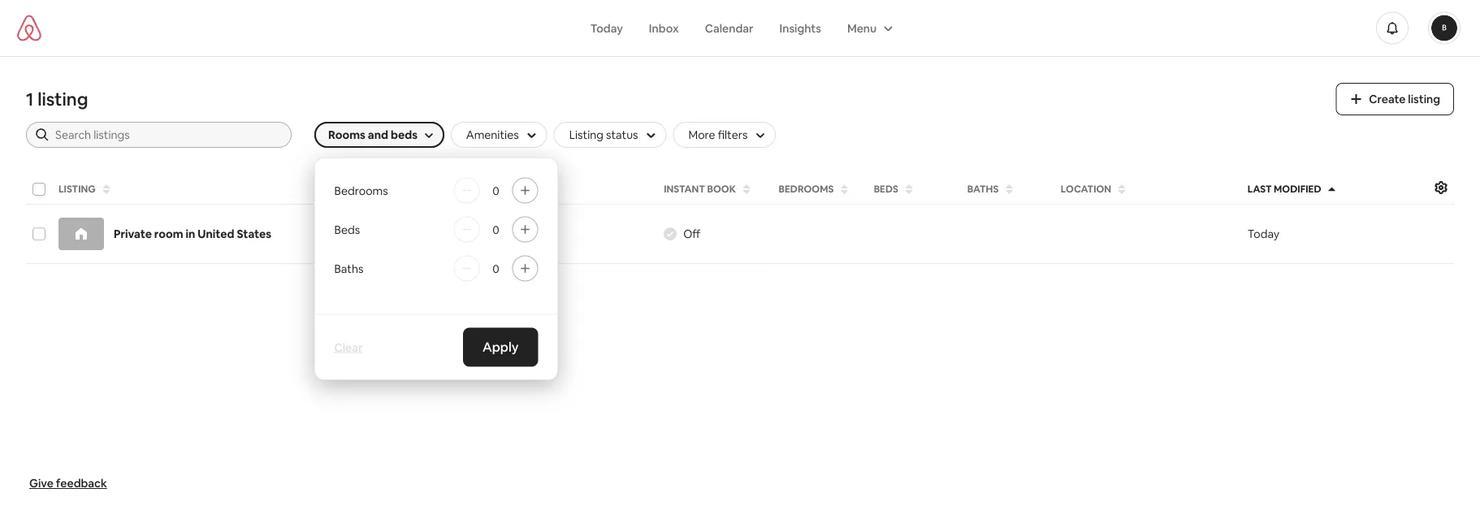 Task type: vqa. For each thing, say whether or not it's contained in the screenshot.
$114
no



Task type: locate. For each thing, give the bounding box(es) containing it.
beds inside apply dialog
[[334, 222, 360, 237]]

and
[[368, 128, 388, 142]]

listing for create listing
[[1408, 92, 1440, 106]]

calendar link
[[692, 13, 766, 43]]

baths down 'in'
[[334, 261, 363, 276]]

0 horizontal spatial today
[[590, 21, 623, 35]]

0 vertical spatial beds
[[874, 183, 898, 195]]

1 horizontal spatial today
[[1248, 227, 1279, 241]]

0 horizontal spatial beds
[[334, 222, 360, 237]]

2 bedrooms from the left
[[334, 183, 388, 198]]

1 horizontal spatial listing
[[1408, 92, 1440, 106]]

1 horizontal spatial beds
[[874, 183, 898, 195]]

finish link
[[501, 220, 558, 248]]

listing
[[37, 88, 88, 111], [1408, 92, 1440, 106]]

0 for beds
[[492, 222, 499, 237]]

beds inside button
[[874, 183, 898, 195]]

insights link
[[766, 13, 834, 43]]

give feedback button
[[23, 470, 114, 497]]

baths button
[[962, 178, 1053, 201]]

beds right bedrooms button
[[874, 183, 898, 195]]

0 horizontal spatial bedrooms
[[334, 183, 388, 198]]

1 vertical spatial beds
[[334, 222, 360, 237]]

0 vertical spatial 0
[[492, 183, 499, 198]]

location
[[1061, 183, 1111, 195]]

0 vertical spatial today
[[590, 21, 623, 35]]

create listing link
[[1336, 83, 1454, 115]]

menu
[[847, 21, 877, 35]]

rooms and beds button
[[314, 122, 444, 148]]

1 horizontal spatial bedrooms
[[779, 183, 834, 195]]

1 vertical spatial 0
[[492, 222, 499, 237]]

bedrooms
[[779, 183, 834, 195], [334, 183, 388, 198]]

0 for bedrooms
[[492, 183, 499, 198]]

baths right the beds button
[[967, 183, 999, 195]]

0 horizontal spatial listing
[[37, 88, 88, 111]]

0
[[492, 183, 499, 198], [492, 222, 499, 237], [492, 261, 499, 276]]

bedrooms inside apply dialog
[[334, 183, 388, 198]]

private
[[114, 227, 152, 241]]

1
[[26, 88, 34, 111]]

0 vertical spatial baths
[[967, 183, 999, 195]]

2 0 from the top
[[492, 222, 499, 237]]

1 bedrooms from the left
[[779, 183, 834, 195]]

3 0 from the top
[[492, 261, 499, 276]]

last
[[1248, 183, 1272, 195]]

insights
[[779, 21, 821, 35]]

apply dialog
[[314, 158, 558, 380]]

beds
[[874, 183, 898, 195], [334, 222, 360, 237]]

0 horizontal spatial baths
[[334, 261, 363, 276]]

in
[[186, 227, 195, 241]]

listing right 1
[[37, 88, 88, 111]]

1 horizontal spatial baths
[[967, 183, 999, 195]]

listing button
[[54, 178, 331, 201]]

last modified
[[1248, 183, 1321, 195]]

menu button
[[834, 13, 903, 43]]

baths inside button
[[967, 183, 999, 195]]

Search text field
[[55, 127, 280, 143]]

2 vertical spatial 0
[[492, 261, 499, 276]]

modified
[[1274, 183, 1321, 195]]

rooms and beds
[[328, 128, 418, 142]]

today
[[590, 21, 623, 35], [1248, 227, 1279, 241]]

status
[[339, 183, 375, 195]]

1 vertical spatial baths
[[334, 261, 363, 276]]

location button
[[1056, 178, 1239, 201]]

1 0 from the top
[[492, 183, 499, 198]]

beds down status at top left
[[334, 222, 360, 237]]

today down last
[[1248, 227, 1279, 241]]

finish
[[514, 227, 545, 241]]

today left inbox link
[[590, 21, 623, 35]]

listing right create at the top of page
[[1408, 92, 1440, 106]]

progress
[[370, 227, 416, 241]]

baths
[[967, 183, 999, 195], [334, 261, 363, 276]]

listing
[[58, 183, 96, 195]]

room
[[154, 227, 183, 241]]



Task type: describe. For each thing, give the bounding box(es) containing it.
rooms
[[328, 128, 366, 142]]

1 vertical spatial today
[[1248, 227, 1279, 241]]

inbox link
[[636, 13, 692, 43]]

0 for baths
[[492, 261, 499, 276]]

give feedback
[[29, 476, 107, 491]]

beds button
[[869, 178, 959, 201]]

1 listing
[[26, 88, 88, 111]]

united
[[198, 227, 234, 241]]

bedrooms inside bedrooms button
[[779, 183, 834, 195]]

book
[[707, 183, 736, 195]]

instant book button
[[659, 178, 771, 201]]

states
[[237, 227, 271, 241]]

main navigation menu image
[[1431, 15, 1457, 41]]

today link
[[577, 13, 636, 43]]

inbox
[[649, 21, 679, 35]]

bedrooms button
[[774, 178, 866, 201]]

private room in united states
[[114, 227, 271, 241]]

clear button
[[328, 333, 369, 361]]

apply button
[[463, 328, 538, 367]]

clear
[[334, 340, 363, 355]]

instant book off image
[[664, 227, 677, 240]]

1 listing heading
[[26, 88, 1316, 111]]

in progress
[[358, 227, 416, 241]]

off
[[683, 227, 700, 241]]

last modified button
[[1243, 178, 1426, 201]]

apply
[[482, 339, 519, 355]]

listing for 1 listing
[[37, 88, 88, 111]]

beds
[[391, 128, 418, 142]]

feedback
[[56, 476, 107, 491]]

in
[[358, 227, 368, 241]]

calendar
[[705, 21, 753, 35]]

baths inside apply dialog
[[334, 261, 363, 276]]

instant
[[664, 183, 705, 195]]

instant book
[[664, 183, 736, 195]]

create listing
[[1369, 92, 1440, 106]]

status button
[[334, 178, 493, 201]]

give
[[29, 476, 54, 491]]

create
[[1369, 92, 1406, 106]]



